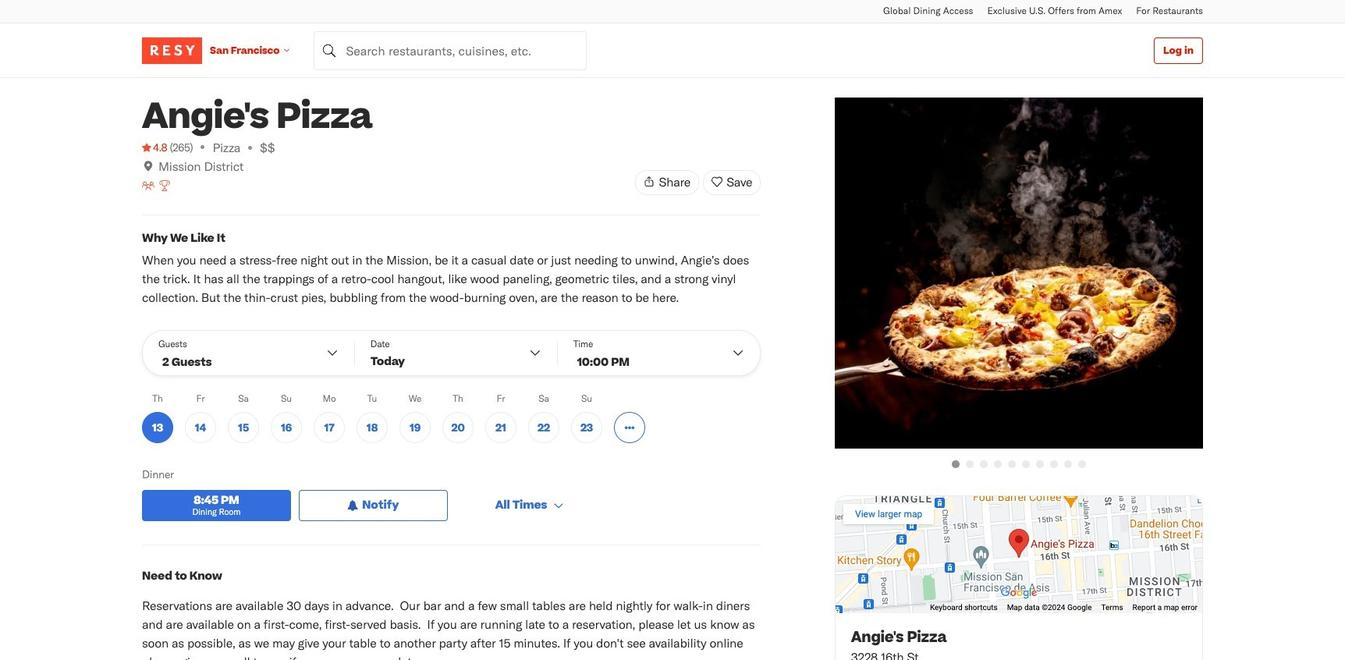 Task type: locate. For each thing, give the bounding box(es) containing it.
4.8 out of 5 stars image
[[142, 140, 167, 155]]

Search restaurants, cuisines, etc. text field
[[314, 31, 587, 70]]

None field
[[314, 31, 587, 70]]



